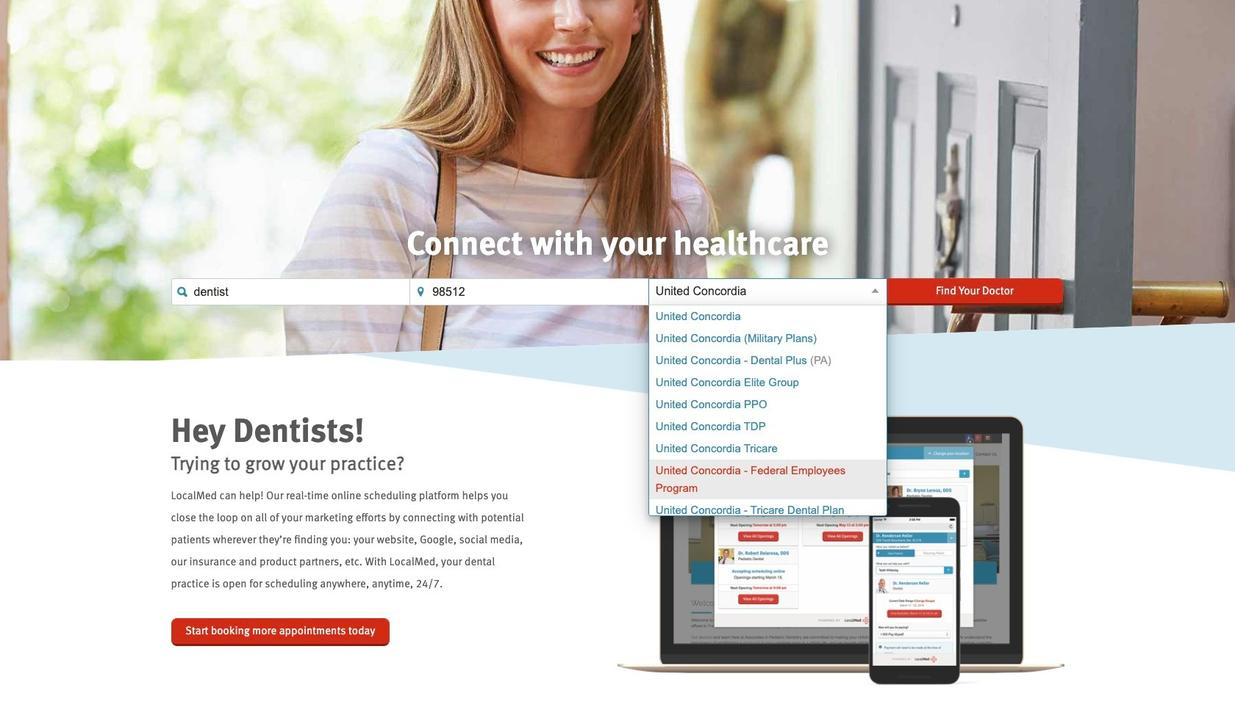 Task type: vqa. For each thing, say whether or not it's contained in the screenshot.
open menu icon
no



Task type: locate. For each thing, give the bounding box(es) containing it.
None text field
[[171, 278, 410, 306]]

Specialty or Name text field
[[171, 278, 410, 306]]

Select an insurance… text field
[[648, 278, 887, 306]]

Address, Zip, or City text field
[[410, 278, 648, 306]]



Task type: describe. For each thing, give the bounding box(es) containing it.
schedule icon image
[[618, 416, 1064, 687]]

close menu image
[[870, 286, 881, 297]]



